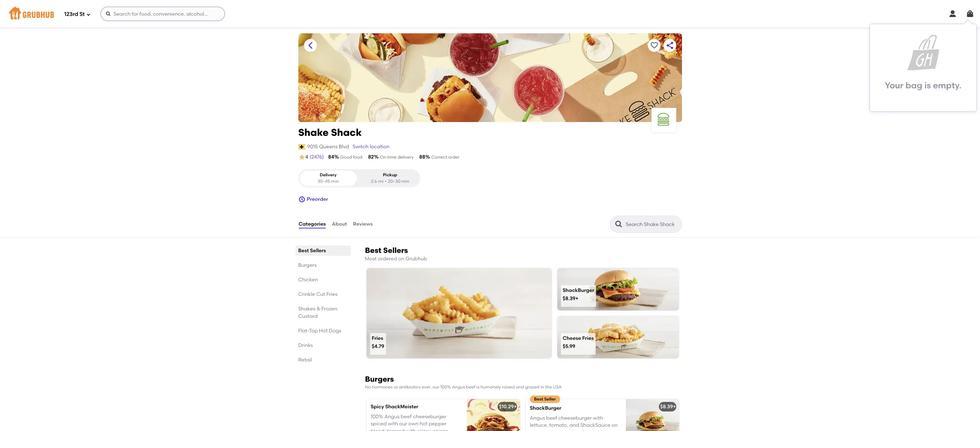 Task type: vqa. For each thing, say whether or not it's contained in the screenshot.


Task type: locate. For each thing, give the bounding box(es) containing it.
chicken tab
[[298, 277, 348, 284]]

on time delivery
[[380, 155, 414, 160]]

angus right 'ever,'
[[452, 385, 465, 390]]

drinks
[[298, 343, 313, 349]]

spiced
[[371, 422, 387, 428]]

burgers no hormones or antibiotics ever, our 100% angus beef is humanely raised and grazed in the usa
[[365, 376, 562, 390]]

2 horizontal spatial fries
[[583, 336, 594, 342]]

burgers up chicken
[[298, 263, 317, 269]]

1 vertical spatial burgers
[[365, 376, 394, 384]]

2 horizontal spatial beef
[[547, 416, 558, 422]]

100% inside 100% angus beef cheeseburger spiced with our own hot pepper blend, topped with crispy onion
[[371, 415, 383, 421]]

svg image
[[949, 10, 958, 18], [967, 10, 975, 18], [105, 11, 111, 17]]

min inside delivery 30–45 min
[[331, 179, 339, 184]]

best up "most"
[[365, 246, 382, 255]]

flat-top hot dogs tab
[[298, 328, 348, 335]]

0 horizontal spatial min
[[331, 179, 339, 184]]

$8.39
[[563, 296, 576, 302], [661, 404, 673, 411]]

fries up $4.79
[[372, 336, 384, 342]]

beef inside 'burgers no hormones or antibiotics ever, our 100% angus beef is humanely raised and grazed in the usa'
[[466, 385, 476, 390]]

min right 20–30
[[402, 179, 410, 184]]

our inside 'burgers no hormones or antibiotics ever, our 100% angus beef is humanely raised and grazed in the usa'
[[433, 385, 440, 390]]

blvd
[[339, 144, 349, 150]]

crinkle
[[298, 292, 315, 298]]

angus down spicy shackmeister
[[385, 415, 400, 421]]

switch location
[[353, 144, 390, 150]]

our for burgers
[[433, 385, 440, 390]]

on right ordered on the bottom left
[[399, 256, 405, 262]]

shakes
[[298, 306, 316, 313]]

search icon image
[[615, 220, 623, 229]]

1 horizontal spatial cheeseburger
[[559, 416, 592, 422]]

Search for food, convenience, alcohol... search field
[[100, 7, 225, 21]]

0 horizontal spatial sellers
[[310, 248, 326, 254]]

4
[[306, 154, 308, 160]]

sellers inside tab
[[310, 248, 326, 254]]

empty.
[[934, 80, 962, 91]]

0 vertical spatial $8.39
[[563, 296, 576, 302]]

svg image right st
[[86, 12, 91, 17]]

burgers for burgers
[[298, 263, 317, 269]]

&
[[317, 306, 321, 313]]

st
[[79, 11, 85, 17]]

+
[[576, 296, 579, 302], [514, 404, 517, 411], [673, 404, 676, 411]]

1 vertical spatial and
[[570, 423, 580, 429]]

mi
[[379, 179, 384, 184]]

shackburger for shackburger $8.39 +
[[563, 288, 595, 294]]

0 vertical spatial our
[[433, 385, 440, 390]]

0 horizontal spatial best
[[298, 248, 309, 254]]

cheeseburger inside 100% angus beef cheeseburger spiced with our own hot pepper blend, topped with crispy onion
[[413, 415, 447, 421]]

bag
[[906, 80, 923, 91]]

subscription pass image
[[298, 144, 306, 150]]

0 vertical spatial shackburger
[[563, 288, 595, 294]]

0 horizontal spatial and
[[516, 385, 524, 390]]

82
[[368, 154, 374, 160]]

0 vertical spatial 100%
[[441, 385, 451, 390]]

1 horizontal spatial burgers
[[365, 376, 394, 384]]

$8.39 +
[[661, 404, 676, 411]]

best up the burgers tab
[[298, 248, 309, 254]]

spicy
[[371, 404, 384, 411]]

shackburger $8.39 +
[[563, 288, 595, 302]]

84
[[328, 154, 334, 160]]

1 horizontal spatial and
[[570, 423, 580, 429]]

main navigation navigation
[[0, 0, 981, 28]]

with up topped
[[388, 422, 398, 428]]

angus inside 100% angus beef cheeseburger spiced with our own hot pepper blend, topped with crispy onion
[[385, 415, 400, 421]]

100%
[[441, 385, 451, 390], [371, 415, 383, 421]]

0 horizontal spatial burgers
[[298, 263, 317, 269]]

beef inside 100% angus beef cheeseburger spiced with our own hot pepper blend, topped with crispy onion
[[401, 415, 412, 421]]

0 horizontal spatial fries
[[327, 292, 338, 298]]

1 horizontal spatial +
[[576, 296, 579, 302]]

with down "own"
[[406, 429, 416, 432]]

burgers
[[298, 263, 317, 269], [365, 376, 394, 384]]

2 horizontal spatial +
[[673, 404, 676, 411]]

0 horizontal spatial cheeseburger
[[413, 415, 447, 421]]

option group
[[298, 170, 420, 188]]

2 horizontal spatial svg image
[[967, 10, 975, 18]]

1 vertical spatial is
[[477, 385, 480, 390]]

sellers
[[384, 246, 408, 255], [310, 248, 326, 254]]

is left humanely
[[477, 385, 480, 390]]

preorder
[[307, 197, 328, 203]]

sellers inside best sellers most ordered on grubhub
[[384, 246, 408, 255]]

2 horizontal spatial with
[[593, 416, 604, 422]]

topped
[[387, 429, 405, 432]]

0 horizontal spatial +
[[514, 404, 517, 411]]

1 min from the left
[[331, 179, 339, 184]]

0 horizontal spatial 100%
[[371, 415, 383, 421]]

is right bag
[[925, 80, 932, 91]]

our inside 100% angus beef cheeseburger spiced with our own hot pepper blend, topped with crispy onion
[[400, 422, 407, 428]]

min down delivery
[[331, 179, 339, 184]]

100% angus beef cheeseburger spiced with our own hot pepper blend, topped with crispy onion
[[371, 415, 450, 432]]

no
[[365, 385, 371, 390]]

1 horizontal spatial 100%
[[441, 385, 451, 390]]

1 horizontal spatial on
[[612, 423, 618, 429]]

with
[[593, 416, 604, 422], [388, 422, 398, 428], [406, 429, 416, 432]]

dogs
[[329, 329, 341, 335]]

delivery
[[320, 173, 337, 178]]

crispy
[[417, 429, 432, 432]]

your bag is empty. tooltip
[[871, 20, 977, 111]]

88
[[420, 154, 426, 160]]

best inside tab
[[298, 248, 309, 254]]

1 vertical spatial our
[[400, 422, 407, 428]]

seller
[[545, 397, 556, 402]]

beef
[[466, 385, 476, 390], [401, 415, 412, 421], [547, 416, 558, 422]]

fries $4.79
[[372, 336, 385, 350]]

+ for $10.29 +
[[514, 404, 517, 411]]

best sellers tab
[[298, 247, 348, 255]]

1 horizontal spatial sellers
[[384, 246, 408, 255]]

1 horizontal spatial beef
[[466, 385, 476, 390]]

1 horizontal spatial svg image
[[949, 10, 958, 18]]

and inside 'burgers no hormones or antibiotics ever, our 100% angus beef is humanely raised and grazed in the usa'
[[516, 385, 524, 390]]

with up shacksauce
[[593, 416, 604, 422]]

fries inside cheese fries $5.99
[[583, 336, 594, 342]]

angus beef cheeseburger with lettuce, tomato, and shacksauce on a toasted potato bun (contai
[[530, 416, 618, 432]]

and right the raised
[[516, 385, 524, 390]]

100% right 'ever,'
[[441, 385, 451, 390]]

1 horizontal spatial $8.39
[[661, 404, 673, 411]]

with inside angus beef cheeseburger with lettuce, tomato, and shacksauce on a toasted potato bun (contai
[[593, 416, 604, 422]]

our right 'ever,'
[[433, 385, 440, 390]]

0 vertical spatial svg image
[[86, 12, 91, 17]]

frozen
[[322, 306, 338, 313]]

on
[[399, 256, 405, 262], [612, 423, 618, 429]]

burgers inside 'burgers no hormones or antibiotics ever, our 100% angus beef is humanely raised and grazed in the usa'
[[365, 376, 394, 384]]

best for best sellers most ordered on grubhub
[[365, 246, 382, 255]]

beef up "own"
[[401, 415, 412, 421]]

burgers inside tab
[[298, 263, 317, 269]]

1 horizontal spatial shackburger
[[563, 288, 595, 294]]

100% up "spiced"
[[371, 415, 383, 421]]

our
[[433, 385, 440, 390], [400, 422, 407, 428]]

0 horizontal spatial is
[[477, 385, 480, 390]]

sellers up ordered on the bottom left
[[384, 246, 408, 255]]

1 vertical spatial 100%
[[371, 415, 383, 421]]

fries
[[327, 292, 338, 298], [372, 336, 384, 342], [583, 336, 594, 342]]

shake shack logo image
[[652, 108, 677, 133]]

best left seller
[[534, 397, 544, 402]]

1 horizontal spatial is
[[925, 80, 932, 91]]

angus up lettuce,
[[530, 416, 545, 422]]

burgers up hormones
[[365, 376, 394, 384]]

0 horizontal spatial $8.39
[[563, 296, 576, 302]]

on right shacksauce
[[612, 423, 618, 429]]

1 vertical spatial on
[[612, 423, 618, 429]]

0 horizontal spatial angus
[[385, 415, 400, 421]]

1 horizontal spatial best
[[365, 246, 382, 255]]

categories
[[299, 221, 326, 227]]

0 horizontal spatial svg image
[[86, 12, 91, 17]]

shackburger
[[563, 288, 595, 294], [530, 406, 562, 412]]

crinkle cut fries
[[298, 292, 338, 298]]

9015 queens blvd
[[307, 144, 349, 150]]

svg image inside main navigation navigation
[[86, 12, 91, 17]]

2 horizontal spatial angus
[[530, 416, 545, 422]]

svg image
[[86, 12, 91, 17], [298, 196, 306, 203]]

retail
[[298, 358, 312, 364]]

flat-
[[298, 329, 309, 335]]

shackburger image
[[626, 400, 680, 432]]

0 vertical spatial is
[[925, 80, 932, 91]]

(2476)
[[310, 154, 324, 160]]

1 horizontal spatial svg image
[[298, 196, 306, 203]]

and up bun
[[570, 423, 580, 429]]

cheeseburger up bun
[[559, 416, 592, 422]]

beef left humanely
[[466, 385, 476, 390]]

angus inside 'burgers no hormones or antibiotics ever, our 100% angus beef is humanely raised and grazed in the usa'
[[452, 385, 465, 390]]

1 vertical spatial svg image
[[298, 196, 306, 203]]

0 vertical spatial burgers
[[298, 263, 317, 269]]

svg image left preorder
[[298, 196, 306, 203]]

angus
[[452, 385, 465, 390], [385, 415, 400, 421], [530, 416, 545, 422]]

0 horizontal spatial our
[[400, 422, 407, 428]]

1 horizontal spatial fries
[[372, 336, 384, 342]]

cheeseburger up hot
[[413, 415, 447, 421]]

fries right cut
[[327, 292, 338, 298]]

cheeseburger inside angus beef cheeseburger with lettuce, tomato, and shacksauce on a toasted potato bun (contai
[[559, 416, 592, 422]]

sellers up the burgers tab
[[310, 248, 326, 254]]

0 vertical spatial and
[[516, 385, 524, 390]]

0 vertical spatial on
[[399, 256, 405, 262]]

1 horizontal spatial our
[[433, 385, 440, 390]]

1 horizontal spatial min
[[402, 179, 410, 184]]

ever,
[[422, 385, 432, 390]]

100% inside 'burgers no hormones or antibiotics ever, our 100% angus beef is humanely raised and grazed in the usa'
[[441, 385, 451, 390]]

our up topped
[[400, 422, 407, 428]]

tomato,
[[550, 423, 569, 429]]

0 horizontal spatial on
[[399, 256, 405, 262]]

0 horizontal spatial shackburger
[[530, 406, 562, 412]]

123rd st
[[64, 11, 85, 17]]

1 vertical spatial shackburger
[[530, 406, 562, 412]]

retail tab
[[298, 357, 348, 364]]

0 horizontal spatial beef
[[401, 415, 412, 421]]

best inside best sellers most ordered on grubhub
[[365, 246, 382, 255]]

2 horizontal spatial best
[[534, 397, 544, 402]]

+ for $8.39 +
[[673, 404, 676, 411]]

2 min from the left
[[402, 179, 410, 184]]

beef up tomato,
[[547, 416, 558, 422]]

option group containing delivery 30–45 min
[[298, 170, 420, 188]]

1 horizontal spatial angus
[[452, 385, 465, 390]]

fries right the cheese
[[583, 336, 594, 342]]

min
[[331, 179, 339, 184], [402, 179, 410, 184]]

fries inside tab
[[327, 292, 338, 298]]



Task type: describe. For each thing, give the bounding box(es) containing it.
crinkle cut fries tab
[[298, 291, 348, 299]]

antibiotics
[[399, 385, 421, 390]]

in
[[541, 385, 545, 390]]

your
[[886, 80, 904, 91]]

save this restaurant image
[[650, 41, 659, 50]]

about button
[[332, 212, 348, 237]]

1 horizontal spatial with
[[406, 429, 416, 432]]

correct order
[[432, 155, 460, 160]]

and inside angus beef cheeseburger with lettuce, tomato, and shacksauce on a toasted potato bun (contai
[[570, 423, 580, 429]]

shake shack
[[298, 127, 362, 139]]

cut
[[317, 292, 325, 298]]

fries inside fries $4.79
[[372, 336, 384, 342]]

$4.79
[[372, 344, 385, 350]]

best sellers most ordered on grubhub
[[365, 246, 427, 262]]

burgers tab
[[298, 262, 348, 269]]

pickup
[[383, 173, 398, 178]]

time
[[388, 155, 397, 160]]

beef inside angus beef cheeseburger with lettuce, tomato, and shacksauce on a toasted potato bun (contai
[[547, 416, 558, 422]]

shake
[[298, 127, 329, 139]]

most
[[365, 256, 377, 262]]

is inside tooltip
[[925, 80, 932, 91]]

on
[[380, 155, 387, 160]]

our for 100%
[[400, 422, 407, 428]]

ordered
[[378, 256, 397, 262]]

svg image inside preorder button
[[298, 196, 306, 203]]

switch location button
[[352, 143, 390, 151]]

a
[[530, 430, 534, 432]]

shack
[[331, 127, 362, 139]]

chicken
[[298, 277, 318, 283]]

best for best seller
[[534, 397, 544, 402]]

spicy shackmeister image
[[467, 400, 520, 432]]

toasted
[[535, 430, 553, 432]]

$10.29
[[499, 404, 514, 411]]

categories button
[[298, 212, 326, 237]]

0 horizontal spatial svg image
[[105, 11, 111, 17]]

pickup 2.6 mi • 20–30 min
[[371, 173, 410, 184]]

location
[[370, 144, 390, 150]]

shakes & frozen custard tab
[[298, 306, 348, 321]]

grazed
[[525, 385, 540, 390]]

caret left icon image
[[306, 41, 315, 50]]

spicy shackmeister
[[371, 404, 419, 411]]

hot
[[420, 422, 428, 428]]

1 vertical spatial $8.39
[[661, 404, 673, 411]]

humanely
[[481, 385, 501, 390]]

0 horizontal spatial with
[[388, 422, 398, 428]]

cheese fries $5.99
[[563, 336, 594, 350]]

switch
[[353, 144, 369, 150]]

2.6
[[371, 179, 377, 184]]

delivery 30–45 min
[[318, 173, 339, 184]]

shackmeister
[[386, 404, 419, 411]]

usa
[[553, 385, 562, 390]]

hormones
[[372, 385, 393, 390]]

bun
[[572, 430, 582, 432]]

best for best sellers
[[298, 248, 309, 254]]

$5.99
[[563, 344, 576, 350]]

9015 queens blvd button
[[307, 143, 350, 151]]

delivery
[[398, 155, 414, 160]]

123rd
[[64, 11, 78, 17]]

potato
[[555, 430, 571, 432]]

•
[[385, 179, 387, 184]]

about
[[332, 221, 347, 227]]

sellers for best sellers most ordered on grubhub
[[384, 246, 408, 255]]

reviews
[[353, 221, 373, 227]]

raised
[[502, 385, 515, 390]]

hot
[[319, 329, 328, 335]]

9015
[[307, 144, 318, 150]]

burgers for burgers no hormones or antibiotics ever, our 100% angus beef is humanely raised and grazed in the usa
[[365, 376, 394, 384]]

shacksauce
[[581, 423, 611, 429]]

reviews button
[[353, 212, 373, 237]]

flat-top hot dogs
[[298, 329, 341, 335]]

top
[[309, 329, 318, 335]]

drinks tab
[[298, 342, 348, 350]]

on inside angus beef cheeseburger with lettuce, tomato, and shacksauce on a toasted potato bun (contai
[[612, 423, 618, 429]]

share icon image
[[666, 41, 675, 50]]

save this restaurant button
[[648, 39, 661, 52]]

best sellers
[[298, 248, 326, 254]]

or
[[394, 385, 398, 390]]

30–45
[[318, 179, 330, 184]]

queens
[[319, 144, 338, 150]]

order
[[449, 155, 460, 160]]

custard
[[298, 314, 318, 320]]

blend,
[[371, 429, 386, 432]]

the
[[546, 385, 552, 390]]

is inside 'burgers no hormones or antibiotics ever, our 100% angus beef is humanely raised and grazed in the usa'
[[477, 385, 480, 390]]

preorder button
[[298, 193, 328, 206]]

own
[[409, 422, 419, 428]]

+ inside shackburger $8.39 +
[[576, 296, 579, 302]]

shackburger for shackburger
[[530, 406, 562, 412]]

good food
[[341, 155, 363, 160]]

good
[[341, 155, 352, 160]]

your bag is empty.
[[886, 80, 962, 91]]

best seller
[[534, 397, 556, 402]]

$8.39 inside shackburger $8.39 +
[[563, 296, 576, 302]]

min inside pickup 2.6 mi • 20–30 min
[[402, 179, 410, 184]]

food
[[353, 155, 363, 160]]

Search Shake Shack search field
[[626, 221, 680, 228]]

angus inside angus beef cheeseburger with lettuce, tomato, and shacksauce on a toasted potato bun (contai
[[530, 416, 545, 422]]

$10.29 +
[[499, 404, 517, 411]]

cheese
[[563, 336, 582, 342]]

sellers for best sellers
[[310, 248, 326, 254]]

grubhub
[[406, 256, 427, 262]]

star icon image
[[298, 154, 306, 161]]

lettuce,
[[530, 423, 548, 429]]

on inside best sellers most ordered on grubhub
[[399, 256, 405, 262]]

pepper
[[429, 422, 447, 428]]

correct
[[432, 155, 448, 160]]



